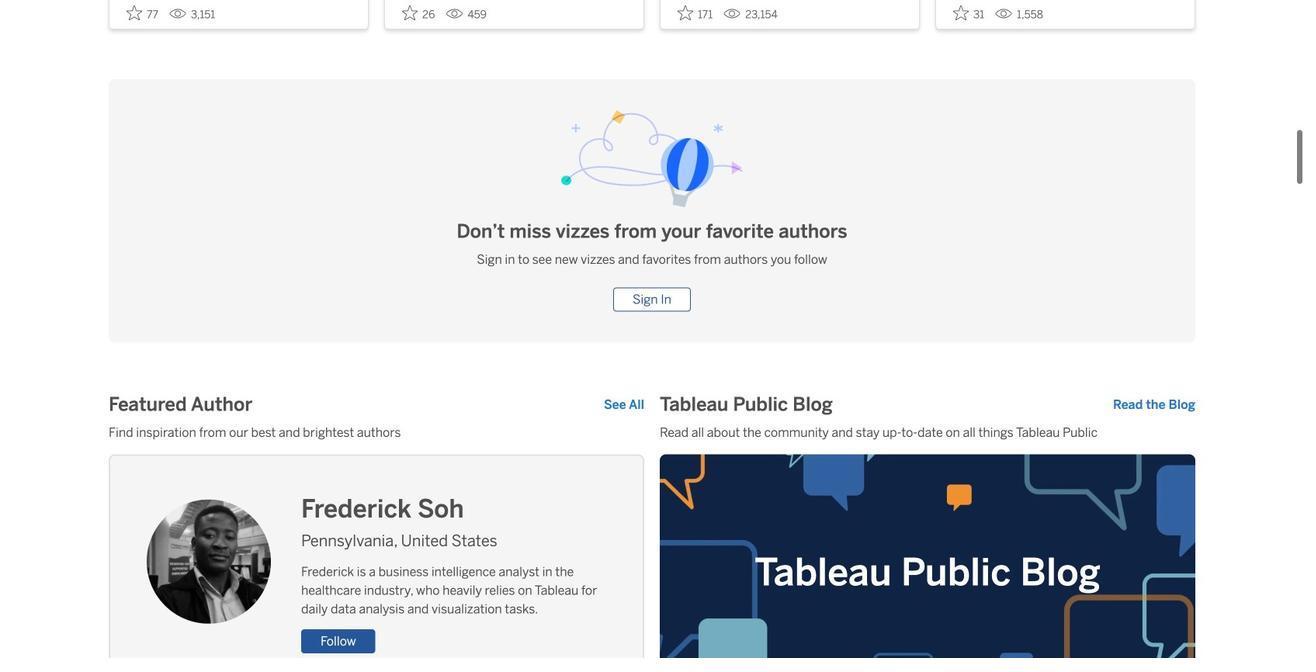 Task type: vqa. For each thing, say whether or not it's contained in the screenshot.
"TABLEAU PUBLIC BLOG" heading
yes



Task type: describe. For each thing, give the bounding box(es) containing it.
3 add favorite button from the left
[[673, 0, 718, 26]]

featured author: frederick2489 image
[[147, 500, 271, 624]]

add favorite image for second add favorite button from left
[[402, 5, 418, 21]]

read all about the community and stay up-to-date on all things tableau public element
[[660, 424, 1196, 442]]

find inspiration from our best and brightest authors element
[[109, 424, 645, 442]]

tableau public blog heading
[[660, 393, 833, 417]]

1 add favorite button from the left
[[122, 0, 163, 26]]

add favorite image for 1st add favorite button from right
[[954, 5, 969, 21]]



Task type: locate. For each thing, give the bounding box(es) containing it.
add favorite image for third add favorite button from the left
[[678, 5, 694, 21]]

0 horizontal spatial add favorite image
[[402, 5, 418, 21]]

see all featured authors element
[[604, 396, 645, 414]]

add favorite image
[[402, 5, 418, 21], [678, 5, 694, 21]]

2 add favorite image from the left
[[678, 5, 694, 21]]

1 add favorite image from the left
[[127, 5, 142, 21]]

2 add favorite image from the left
[[954, 5, 969, 21]]

1 horizontal spatial add favorite image
[[954, 5, 969, 21]]

add favorite image for first add favorite button
[[127, 5, 142, 21]]

add favorite image
[[127, 5, 142, 21], [954, 5, 969, 21]]

1 horizontal spatial add favorite image
[[678, 5, 694, 21]]

1 add favorite image from the left
[[402, 5, 418, 21]]

Add Favorite button
[[122, 0, 163, 26], [398, 0, 440, 26], [673, 0, 718, 26], [949, 0, 990, 26]]

2 add favorite button from the left
[[398, 0, 440, 26]]

featured author heading
[[109, 393, 253, 417]]

0 horizontal spatial add favorite image
[[127, 5, 142, 21]]

4 add favorite button from the left
[[949, 0, 990, 26]]



